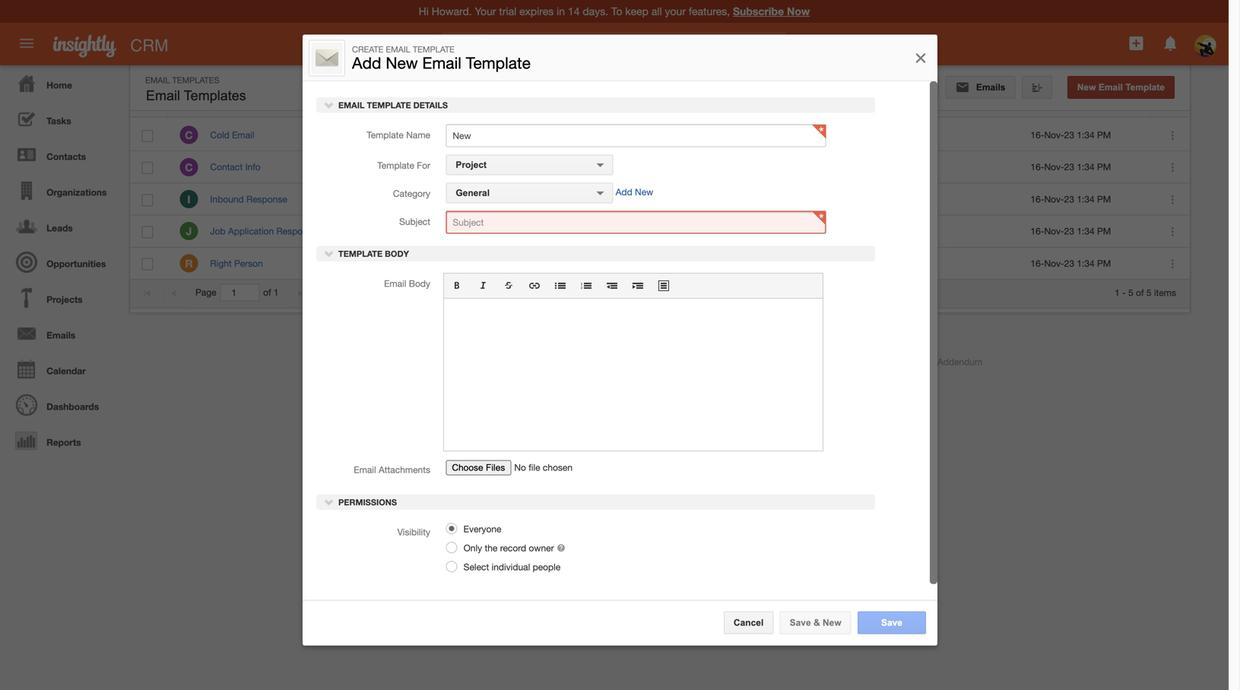 Task type: locate. For each thing, give the bounding box(es) containing it.
the right "only"
[[485, 543, 498, 553]]

howard up general button
[[506, 162, 538, 172]]

howard brown inside i 'row'
[[506, 194, 567, 204]]

for left for
[[390, 162, 401, 172]]

category up name text box
[[654, 98, 693, 109]]

body down me
[[409, 278, 430, 289]]

brown for i
[[541, 194, 567, 204]]

processing
[[890, 357, 935, 367]]

c link for contact info
[[180, 158, 198, 176]]

you right do
[[372, 130, 387, 140]]

nov-
[[1044, 130, 1064, 140], [1044, 162, 1064, 172], [1044, 194, 1064, 204], [1044, 226, 1064, 237], [1044, 258, 1064, 269]]

c link up i link
[[180, 158, 198, 176]]

home link
[[4, 65, 122, 101]]

3 1:34 from the top
[[1077, 194, 1095, 204]]

3 thanks from the top
[[358, 226, 388, 237]]

2 sales cell from the top
[[643, 248, 757, 280]]

0 vertical spatial emails
[[974, 82, 1006, 92]]

howard brown link down project button
[[506, 194, 567, 204]]

category down thanks for connecting
[[393, 188, 430, 199]]

add new link
[[616, 187, 653, 197]]

subscribe
[[733, 5, 784, 17]]

organizations link
[[4, 173, 122, 208]]

2 c link from the top
[[180, 158, 198, 176]]

5 16-nov-23 1:34 pm cell from the top
[[1019, 248, 1152, 280]]

do you have time to connect? link
[[358, 130, 481, 140]]

1 horizontal spatial save
[[881, 618, 903, 628]]

emails
[[974, 82, 1006, 92], [46, 330, 75, 341]]

template up the template name
[[367, 100, 411, 110]]

response up job application response link
[[246, 194, 287, 204]]

add up email template details
[[352, 54, 381, 72]]

0 vertical spatial to
[[432, 130, 440, 140]]

1:34 inside j row
[[1077, 226, 1095, 237]]

open
[[916, 98, 939, 109]]

name inside add new email template dialog
[[406, 130, 430, 140]]

save for save & new
[[790, 618, 811, 628]]

template down email template details
[[367, 130, 404, 140]]

contacting
[[404, 194, 447, 204]]

emails link right "open"
[[946, 76, 1016, 99]]

category inside add new email template dialog
[[393, 188, 430, 199]]

3 16-nov-23 1:34 pm cell from the top
[[1019, 184, 1152, 216]]

add new email template dialog
[[303, 35, 938, 646]]

thanks for contacting us.
[[358, 194, 462, 204]]

16- for do you have time to connect?
[[1031, 130, 1044, 140]]

inbound response
[[210, 194, 287, 204]]

23 for thanks for contacting us.
[[1064, 194, 1074, 204]]

blog link
[[428, 357, 447, 367]]

None checkbox
[[141, 97, 153, 109], [142, 130, 153, 142], [142, 194, 153, 206], [142, 226, 153, 238], [141, 97, 153, 109], [142, 130, 153, 142], [142, 194, 153, 206], [142, 226, 153, 238]]

cell
[[495, 119, 643, 151], [643, 119, 757, 151], [757, 119, 905, 151], [643, 151, 757, 184], [757, 151, 905, 184], [757, 184, 905, 216]]

2 vertical spatial contact
[[769, 258, 801, 269]]

thanks for i
[[358, 194, 388, 204]]

row group containing c
[[130, 119, 1190, 280]]

1 vertical spatial add
[[616, 187, 632, 197]]

template up owner in the left of the page
[[466, 54, 531, 72]]

2 16- from the top
[[1031, 162, 1044, 172]]

16-nov-23 1:34 pm inside j row
[[1031, 226, 1111, 237]]

howard brown link down general button
[[506, 226, 567, 237]]

0 horizontal spatial category
[[393, 188, 430, 199]]

1 vertical spatial body
[[409, 278, 430, 289]]

0 vertical spatial body
[[385, 249, 409, 259]]

4 brown from the top
[[541, 258, 567, 269]]

1 save from the left
[[790, 618, 811, 628]]

pm for thanks for connecting
[[1097, 162, 1111, 172]]

5 left items
[[1147, 287, 1152, 298]]

howard inside j row
[[506, 226, 538, 237]]

body down thanks for applying...
[[385, 249, 409, 259]]

new email template link
[[1068, 76, 1175, 99]]

subject inside add new email template dialog
[[399, 216, 430, 227]]

sales up hiring
[[658, 195, 679, 204]]

1 howard brown link from the top
[[506, 162, 567, 172]]

can
[[358, 258, 375, 269]]

1 vertical spatial emails
[[46, 330, 75, 341]]

category
[[654, 98, 693, 109], [393, 188, 430, 199]]

contact inside r row
[[769, 258, 801, 269]]

response right application
[[276, 226, 317, 237]]

new up date
[[1077, 82, 1096, 92]]

16- inside i 'row'
[[1031, 194, 1044, 204]]

1 vertical spatial c link
[[180, 158, 198, 176]]

0 vertical spatial add
[[352, 54, 381, 72]]

of
[[263, 287, 271, 298], [1136, 287, 1144, 298]]

1:34
[[1077, 130, 1095, 140], [1077, 162, 1095, 172], [1077, 194, 1095, 204], [1077, 226, 1095, 237], [1077, 258, 1095, 269]]

1 vertical spatial category
[[393, 188, 430, 199]]

0 vertical spatial c
[[185, 129, 193, 142]]

2 c row from the top
[[130, 151, 1190, 184]]

4 16-nov-23 1:34 pm from the top
[[1031, 226, 1111, 237]]

0% inside i 'row'
[[920, 195, 933, 204]]

chevron down image left 'can'
[[324, 248, 335, 259]]

3 16- from the top
[[1031, 194, 1044, 204]]

add up subject text field
[[616, 187, 632, 197]]

2 c from the top
[[185, 161, 193, 174]]

2 howard brown from the top
[[506, 194, 567, 204]]

new right create
[[386, 54, 418, 72]]

1 5 from the left
[[1129, 287, 1134, 298]]

application
[[443, 273, 824, 452]]

brown down project button
[[541, 194, 567, 204]]

1 c from the top
[[185, 129, 193, 142]]

thanks for connecting
[[358, 162, 449, 172]]

data processing addendum link
[[868, 357, 983, 367]]

chevron down image
[[324, 100, 335, 110], [324, 248, 335, 259], [324, 497, 335, 507]]

toolbar
[[444, 274, 823, 299]]

c up i link
[[185, 161, 193, 174]]

1 vertical spatial response
[[276, 226, 317, 237]]

howard for i
[[506, 194, 538, 204]]

brown down general button
[[541, 226, 567, 237]]

you for can
[[377, 258, 392, 269]]

j row
[[130, 216, 1190, 248]]

pm inside i 'row'
[[1097, 194, 1111, 204]]

thanks inside i 'row'
[[358, 194, 388, 204]]

row
[[130, 89, 1189, 117]]

howard brown inside j row
[[506, 226, 567, 237]]

pm
[[1097, 130, 1111, 140], [1097, 162, 1111, 172], [1097, 194, 1111, 204], [1097, 226, 1111, 237], [1097, 258, 1111, 269]]

thanks for contacting us. link
[[358, 194, 462, 204]]

pm inside j row
[[1097, 226, 1111, 237]]

5 right -
[[1129, 287, 1134, 298]]

cancel
[[734, 618, 764, 628]]

c row up add new
[[130, 151, 1190, 184]]

person
[[234, 258, 263, 269]]

None checkbox
[[142, 162, 153, 174], [142, 258, 153, 270], [142, 162, 153, 174], [142, 258, 153, 270]]

16-nov-23 1:34 pm for thanks for contacting us.
[[1031, 194, 1111, 204]]

1 horizontal spatial of
[[1136, 287, 1144, 298]]

0 vertical spatial sales
[[658, 195, 679, 204]]

1 vertical spatial howard brown
[[506, 194, 567, 204]]

brown
[[541, 162, 567, 172], [541, 194, 567, 204], [541, 226, 567, 237], [541, 258, 567, 269]]

16-nov-23 1:34 pm
[[1031, 130, 1111, 140], [1031, 162, 1111, 172], [1031, 194, 1111, 204], [1031, 226, 1111, 237], [1031, 258, 1111, 269]]

1 chevron down image from the top
[[324, 100, 335, 110]]

3 0% cell from the top
[[905, 184, 1019, 216]]

howard brown for c
[[506, 162, 567, 172]]

0 horizontal spatial subject
[[358, 98, 391, 109]]

sales cell for r
[[643, 248, 757, 280]]

16- inside j row
[[1031, 226, 1044, 237]]

0% cell
[[905, 119, 1019, 151], [905, 151, 1019, 184], [905, 184, 1019, 216], [905, 216, 1019, 248], [905, 248, 1019, 280]]

23 for thanks for applying...
[[1064, 226, 1074, 237]]

calendar
[[46, 366, 86, 376]]

you right 'can'
[[377, 258, 392, 269]]

for left contacting
[[390, 194, 401, 204]]

0 vertical spatial templates
[[172, 75, 219, 85]]

2 chevron down image from the top
[[324, 248, 335, 259]]

2 0% from the top
[[920, 163, 933, 172]]

5 pm from the top
[[1097, 258, 1111, 269]]

template type
[[768, 98, 830, 109]]

brown up general button
[[541, 162, 567, 172]]

0 vertical spatial contact
[[210, 162, 243, 172]]

16-nov-23 1:34 pm inside r row
[[1031, 258, 1111, 269]]

chevron down image left email template details
[[324, 100, 335, 110]]

0 vertical spatial the
[[444, 258, 457, 269]]

you inside r row
[[377, 258, 392, 269]]

5 nov- from the top
[[1044, 258, 1064, 269]]

c for cold email
[[185, 129, 193, 142]]

none radio inside add new email template dialog
[[446, 561, 457, 572]]

to right 'time' on the top
[[432, 130, 440, 140]]

2 save from the left
[[881, 618, 903, 628]]

1 vertical spatial to
[[433, 258, 441, 269]]

1 23 from the top
[[1064, 130, 1074, 140]]

1 vertical spatial name
[[406, 130, 430, 140]]

1 vertical spatial the
[[485, 543, 498, 553]]

0% inside r row
[[920, 259, 933, 269]]

for left applying...
[[390, 226, 401, 237]]

0 vertical spatial howard brown
[[506, 162, 567, 172]]

1:34 for thanks for connecting
[[1077, 162, 1095, 172]]

new inside create email template add new email template
[[386, 54, 418, 72]]

contact for j
[[769, 226, 801, 237]]

templates
[[172, 75, 219, 85], [184, 88, 246, 103]]

template body
[[336, 249, 409, 259]]

thanks down do
[[358, 162, 388, 172]]

1 16-nov-23 1:34 pm from the top
[[1031, 130, 1111, 140]]

3 brown from the top
[[541, 226, 567, 237]]

howard brown down general button
[[506, 226, 567, 237]]

None file field
[[446, 459, 618, 482]]

response inside j row
[[276, 226, 317, 237]]

row group
[[130, 119, 1190, 280]]

1 thanks from the top
[[358, 162, 388, 172]]

4 howard brown link from the top
[[506, 258, 567, 269]]

4 16- from the top
[[1031, 226, 1044, 237]]

chevron down image for email body
[[324, 248, 335, 259]]

16-nov-23 1:34 pm for do you have time to connect?
[[1031, 130, 1111, 140]]

howard brown up general button
[[506, 162, 567, 172]]

None radio
[[446, 523, 457, 534], [446, 542, 457, 553], [446, 523, 457, 534], [446, 542, 457, 553]]

howard brown link for i
[[506, 194, 567, 204]]

16- for thanks for applying...
[[1031, 226, 1044, 237]]

template left 'type'
[[768, 98, 807, 109]]

2 sales from the top
[[658, 259, 679, 269]]

2 vertical spatial for
[[390, 226, 401, 237]]

inbound
[[210, 194, 244, 204]]

Name text field
[[446, 124, 826, 147]]

2 contact cell from the top
[[757, 248, 905, 280]]

emails link down projects
[[4, 316, 122, 351]]

connecting
[[404, 162, 449, 172]]

for
[[417, 160, 430, 171]]

2 howard brown link from the top
[[506, 194, 567, 204]]

1 horizontal spatial the
[[485, 543, 498, 553]]

c link left cold
[[180, 126, 198, 144]]

pm inside r row
[[1097, 258, 1111, 269]]

i row
[[130, 184, 1190, 216]]

0% inside j row
[[920, 227, 933, 237]]

the left right
[[444, 258, 457, 269]]

1 vertical spatial chevron down image
[[324, 248, 335, 259]]

1 vertical spatial sales cell
[[643, 248, 757, 280]]

0% for thanks for contacting us.
[[920, 195, 933, 204]]

2 16-nov-23 1:34 pm from the top
[[1031, 162, 1111, 172]]

subject
[[358, 98, 391, 109], [399, 216, 430, 227]]

sales inside r row
[[658, 259, 679, 269]]

2 pm from the top
[[1097, 162, 1111, 172]]

sales cell
[[643, 184, 757, 216], [643, 248, 757, 280]]

add
[[352, 54, 381, 72], [616, 187, 632, 197]]

new email template
[[1077, 82, 1165, 92]]

for inside i 'row'
[[390, 194, 401, 204]]

howard inside i 'row'
[[506, 194, 538, 204]]

the
[[444, 258, 457, 269], [485, 543, 498, 553]]

c left cold
[[185, 129, 193, 142]]

1 horizontal spatial 5
[[1147, 287, 1152, 298]]

1 nov- from the top
[[1044, 130, 1064, 140]]

1 vertical spatial subject
[[399, 216, 430, 227]]

0 horizontal spatial add
[[352, 54, 381, 72]]

to right me
[[433, 258, 441, 269]]

chevron down image left permissions
[[324, 497, 335, 507]]

1 pm from the top
[[1097, 130, 1111, 140]]

new right &
[[823, 618, 842, 628]]

sales
[[658, 195, 679, 204], [658, 259, 679, 269]]

sales cell up hiring
[[643, 184, 757, 216]]

0% cell for thanks for contacting us.
[[905, 184, 1019, 216]]

thanks up thanks for applying...
[[358, 194, 388, 204]]

brown inside j row
[[541, 226, 567, 237]]

1 horizontal spatial category
[[654, 98, 693, 109]]

sales cell for i
[[643, 184, 757, 216]]

2 thanks from the top
[[358, 194, 388, 204]]

for for c
[[390, 162, 401, 172]]

close image
[[913, 49, 928, 67]]

0 vertical spatial name
[[210, 98, 235, 109]]

2 nov- from the top
[[1044, 162, 1064, 172]]

5 23 from the top
[[1064, 258, 1074, 269]]

howard brown link
[[506, 162, 567, 172], [506, 194, 567, 204], [506, 226, 567, 237], [506, 258, 567, 269]]

c row
[[130, 119, 1190, 151], [130, 151, 1190, 184]]

blog
[[428, 357, 447, 367]]

None radio
[[446, 561, 457, 572]]

4 pm from the top
[[1097, 226, 1111, 237]]

16-nov-23 1:34 pm cell for thanks for applying...
[[1019, 216, 1152, 248]]

3 23 from the top
[[1064, 194, 1074, 204]]

c link for cold email
[[180, 126, 198, 144]]

16-
[[1031, 130, 1044, 140], [1031, 162, 1044, 172], [1031, 194, 1044, 204], [1031, 226, 1044, 237], [1031, 258, 1044, 269]]

1 horizontal spatial 1
[[1115, 287, 1120, 298]]

0 vertical spatial thanks
[[358, 162, 388, 172]]

16-nov-23 1:34 pm cell
[[1019, 119, 1152, 151], [1019, 151, 1152, 184], [1019, 184, 1152, 216], [1019, 216, 1152, 248], [1019, 248, 1152, 280]]

sales cell down hiring
[[643, 248, 757, 280]]

1 sales from the top
[[658, 195, 679, 204]]

job application response link
[[210, 226, 325, 237]]

16- for thanks for connecting
[[1031, 162, 1044, 172]]

howard brown link for j
[[506, 226, 567, 237]]

1 vertical spatial emails link
[[4, 316, 122, 351]]

reports
[[46, 437, 81, 448]]

save left &
[[790, 618, 811, 628]]

new inside button
[[823, 618, 842, 628]]

email
[[386, 44, 410, 54], [422, 54, 462, 72], [145, 75, 170, 85], [1099, 82, 1123, 92], [146, 88, 180, 103], [338, 100, 365, 110], [232, 130, 254, 140], [384, 278, 406, 289], [354, 465, 376, 475]]

0 horizontal spatial 1
[[274, 287, 279, 298]]

brown for j
[[541, 226, 567, 237]]

1:34 inside i 'row'
[[1077, 194, 1095, 204]]

of right -
[[1136, 287, 1144, 298]]

person?
[[480, 258, 513, 269]]

0 horizontal spatial the
[[444, 258, 457, 269]]

4 23 from the top
[[1064, 226, 1074, 237]]

for
[[390, 162, 401, 172], [390, 194, 401, 204], [390, 226, 401, 237]]

to for connect?
[[432, 130, 440, 140]]

brown for c
[[541, 162, 567, 172]]

created
[[1030, 98, 1064, 109]]

nov- inside i 'row'
[[1044, 194, 1064, 204]]

sales inside i 'row'
[[658, 195, 679, 204]]

0 horizontal spatial name
[[210, 98, 235, 109]]

emails link
[[946, 76, 1016, 99], [4, 316, 122, 351]]

3 for from the top
[[390, 226, 401, 237]]

1 left -
[[1115, 287, 1120, 298]]

5 1:34 from the top
[[1077, 258, 1095, 269]]

1 c link from the top
[[180, 126, 198, 144]]

4 nov- from the top
[[1044, 226, 1064, 237]]

2 1 from the left
[[1115, 287, 1120, 298]]

1 1:34 from the top
[[1077, 130, 1095, 140]]

email inside new email template link
[[1099, 82, 1123, 92]]

0 vertical spatial subject
[[358, 98, 391, 109]]

1:34 for thanks for contacting us.
[[1077, 194, 1095, 204]]

thanks inside j row
[[358, 226, 388, 237]]

howard down project button
[[506, 194, 538, 204]]

right
[[459, 258, 477, 269]]

email template details
[[336, 100, 448, 110]]

3 howard from the top
[[506, 226, 538, 237]]

2 brown from the top
[[541, 194, 567, 204]]

pm for thanks for applying...
[[1097, 226, 1111, 237]]

the inside r row
[[444, 258, 457, 269]]

howard right right
[[506, 258, 538, 269]]

for for i
[[390, 194, 401, 204]]

subject up do
[[358, 98, 391, 109]]

4 1:34 from the top
[[1077, 226, 1095, 237]]

23 inside j row
[[1064, 226, 1074, 237]]

0%
[[920, 130, 933, 140], [920, 163, 933, 172], [920, 195, 933, 204], [920, 227, 933, 237], [920, 259, 933, 269]]

nov- inside r row
[[1044, 258, 1064, 269]]

5 0% from the top
[[920, 259, 933, 269]]

1
[[274, 287, 279, 298], [1115, 287, 1120, 298]]

for inside j row
[[390, 226, 401, 237]]

3 0% from the top
[[920, 195, 933, 204]]

0 horizontal spatial 5
[[1129, 287, 1134, 298]]

do
[[358, 130, 370, 140]]

23 inside i 'row'
[[1064, 194, 1074, 204]]

2 vertical spatial thanks
[[358, 226, 388, 237]]

5 16- from the top
[[1031, 258, 1044, 269]]

2 5 from the left
[[1147, 287, 1152, 298]]

2 23 from the top
[[1064, 162, 1074, 172]]

howard down general button
[[506, 226, 538, 237]]

email templates email templates
[[145, 75, 246, 103]]

brown right person?
[[541, 258, 567, 269]]

3 howard brown link from the top
[[506, 226, 567, 237]]

0 vertical spatial you
[[372, 130, 387, 140]]

0 vertical spatial category
[[654, 98, 693, 109]]

dashboards
[[46, 402, 99, 412]]

1 0% cell from the top
[[905, 119, 1019, 151]]

0 vertical spatial emails link
[[946, 76, 1016, 99]]

1 16-nov-23 1:34 pm cell from the top
[[1019, 119, 1152, 151]]

c
[[185, 129, 193, 142], [185, 161, 193, 174]]

c row up 'add new' link
[[130, 119, 1190, 151]]

j link
[[180, 222, 198, 240]]

contact cell
[[757, 216, 905, 248], [757, 248, 905, 280]]

howard for j
[[506, 226, 538, 237]]

0 vertical spatial c link
[[180, 126, 198, 144]]

navigation
[[0, 65, 122, 459]]

body for email body
[[409, 278, 430, 289]]

details
[[413, 100, 448, 110]]

1 vertical spatial you
[[377, 258, 392, 269]]

3 pm from the top
[[1097, 194, 1111, 204]]

2 0% cell from the top
[[905, 151, 1019, 184]]

-
[[1122, 287, 1126, 298]]

thanks up template body
[[358, 226, 388, 237]]

1 horizontal spatial name
[[406, 130, 430, 140]]

1 0% from the top
[[920, 130, 933, 140]]

2 vertical spatial howard brown
[[506, 226, 567, 237]]

subject down thanks for contacting us.
[[399, 216, 430, 227]]

0 vertical spatial response
[[246, 194, 287, 204]]

3 howard brown from the top
[[506, 226, 567, 237]]

2 1:34 from the top
[[1077, 162, 1095, 172]]

howard brown link up general button
[[506, 162, 567, 172]]

16-nov-23 1:34 pm inside i 'row'
[[1031, 194, 1111, 204]]

rate
[[941, 98, 962, 109]]

1 horizontal spatial subject
[[399, 216, 430, 227]]

1 sales cell from the top
[[643, 184, 757, 216]]

dashboards link
[[4, 387, 122, 423]]

brown inside i 'row'
[[541, 194, 567, 204]]

1 vertical spatial for
[[390, 194, 401, 204]]

only
[[464, 543, 482, 553]]

privacy
[[796, 357, 826, 367]]

0 vertical spatial for
[[390, 162, 401, 172]]

1 howard brown from the top
[[506, 162, 567, 172]]

0 horizontal spatial save
[[790, 618, 811, 628]]

the inside add new email template dialog
[[485, 543, 498, 553]]

1 howard from the top
[[506, 162, 538, 172]]

save right &
[[881, 618, 903, 628]]

howard brown for j
[[506, 226, 567, 237]]

brown inside r row
[[541, 258, 567, 269]]

sales down hiring
[[658, 259, 679, 269]]

1 horizontal spatial emails link
[[946, 76, 1016, 99]]

to inside r row
[[433, 258, 441, 269]]

0 vertical spatial sales cell
[[643, 184, 757, 216]]

none file field inside add new email template dialog
[[446, 459, 618, 482]]

0% cell for thanks for applying...
[[905, 216, 1019, 248]]

page
[[195, 287, 216, 298]]

1 down job application response link
[[274, 287, 279, 298]]

you
[[372, 130, 387, 140], [377, 258, 392, 269]]

1 vertical spatial c
[[185, 161, 193, 174]]

1 brown from the top
[[541, 162, 567, 172]]

template
[[413, 44, 455, 54], [466, 54, 531, 72], [1126, 82, 1165, 92], [768, 98, 807, 109], [367, 100, 411, 110], [367, 130, 404, 140], [377, 160, 414, 171], [338, 249, 383, 259]]

j
[[186, 225, 192, 238]]

4 howard from the top
[[506, 258, 538, 269]]

howard brown link right right
[[506, 258, 567, 269]]

4 16-nov-23 1:34 pm cell from the top
[[1019, 216, 1152, 248]]

name
[[210, 98, 235, 109], [406, 130, 430, 140]]

2 for from the top
[[390, 194, 401, 204]]

2 vertical spatial chevron down image
[[324, 497, 335, 507]]

1 for from the top
[[390, 162, 401, 172]]

4 0% cell from the top
[[905, 216, 1019, 248]]

howard brown down project button
[[506, 194, 567, 204]]

contact info
[[210, 162, 261, 172]]

contact inside j row
[[769, 226, 801, 237]]

email inside "row group"
[[232, 130, 254, 140]]

contacts
[[46, 151, 86, 162]]

home
[[46, 80, 72, 90]]

c for contact info
[[185, 161, 193, 174]]

1 vertical spatial sales
[[658, 259, 679, 269]]

2 howard from the top
[[506, 194, 538, 204]]

3 16-nov-23 1:34 pm from the top
[[1031, 194, 1111, 204]]

nov- inside j row
[[1044, 226, 1064, 237]]

1 vertical spatial thanks
[[358, 194, 388, 204]]

0 vertical spatial chevron down image
[[324, 100, 335, 110]]

nov- for thanks for connecting
[[1044, 162, 1064, 172]]

2 16-nov-23 1:34 pm cell from the top
[[1019, 151, 1152, 184]]

5 16-nov-23 1:34 pm from the top
[[1031, 258, 1111, 269]]

3 nov- from the top
[[1044, 194, 1064, 204]]

1 16- from the top
[[1031, 130, 1044, 140]]

1 contact cell from the top
[[757, 216, 905, 248]]

nov- for do you have time to connect?
[[1044, 130, 1064, 140]]

0 horizontal spatial of
[[263, 287, 271, 298]]

response
[[246, 194, 287, 204], [276, 226, 317, 237]]

notifications image
[[1162, 34, 1180, 52]]

23 for do you have time to connect?
[[1064, 130, 1074, 140]]

1 vertical spatial contact
[[769, 226, 801, 237]]

add inside create email template add new email template
[[352, 54, 381, 72]]

howard brown link for c
[[506, 162, 567, 172]]

4 0% from the top
[[920, 227, 933, 237]]

of down right person link
[[263, 287, 271, 298]]



Task type: vqa. For each thing, say whether or not it's contained in the screenshot.
C corresponding to Contact Info
yes



Task type: describe. For each thing, give the bounding box(es) containing it.
16-nov-23 1:34 pm for thanks for connecting
[[1031, 162, 1111, 172]]

0% for do you have time to connect?
[[920, 130, 933, 140]]

0 horizontal spatial emails link
[[4, 316, 122, 351]]

date
[[1067, 98, 1087, 109]]

howard brown link for r
[[506, 258, 567, 269]]

contacts link
[[4, 137, 122, 173]]

general
[[456, 188, 490, 198]]

point
[[395, 258, 415, 269]]

pm for thanks for contacting us.
[[1097, 194, 1111, 204]]

sales for r
[[658, 259, 679, 269]]

select
[[464, 562, 489, 572]]

opportunities
[[46, 259, 106, 269]]

r row
[[130, 248, 1190, 280]]

16-nov-23 1:34 pm cell for thanks for connecting
[[1019, 151, 1152, 184]]

connect?
[[443, 130, 481, 140]]

save button
[[858, 612, 926, 635]]

to for the
[[433, 258, 441, 269]]

1:34 for do you have time to connect?
[[1077, 130, 1095, 140]]

template left the point
[[338, 249, 383, 259]]

1:34 inside r row
[[1077, 258, 1095, 269]]

0% cell for do you have time to connect?
[[905, 119, 1019, 151]]

right person
[[210, 258, 263, 269]]

email body
[[384, 278, 430, 289]]

job
[[210, 226, 226, 237]]

data processing addendum
[[868, 357, 983, 367]]

projects
[[46, 294, 83, 305]]

subject inside row
[[358, 98, 391, 109]]

thanks for j
[[358, 226, 388, 237]]

1 horizontal spatial emails
[[974, 82, 1006, 92]]

right person link
[[210, 258, 271, 269]]

nov- for thanks for contacting us.
[[1044, 194, 1064, 204]]

hiring cell
[[643, 216, 757, 248]]

only the record owner
[[464, 543, 557, 553]]

email attachments
[[354, 465, 430, 475]]

time
[[412, 130, 429, 140]]

leads link
[[4, 208, 122, 244]]

Subject text field
[[446, 211, 826, 234]]

16-nov-23 1:34 pm cell for do you have time to connect?
[[1019, 119, 1152, 151]]

us.
[[450, 194, 462, 204]]

contact info link
[[210, 162, 268, 172]]

project button
[[446, 155, 613, 175]]

subscribe now link
[[733, 5, 810, 17]]

individual
[[492, 562, 530, 572]]

you for do
[[372, 130, 387, 140]]

privacy policy link
[[796, 357, 853, 367]]

everyone
[[461, 524, 501, 534]]

0% cell for thanks for connecting
[[905, 151, 1019, 184]]

howard for c
[[506, 162, 538, 172]]

crm
[[130, 36, 168, 55]]

application
[[228, 226, 274, 237]]

nov- for thanks for applying...
[[1044, 226, 1064, 237]]

1 c row from the top
[[130, 119, 1190, 151]]

i link
[[180, 190, 198, 208]]

16- for thanks for contacting us.
[[1031, 194, 1044, 204]]

have
[[390, 130, 409, 140]]

template up details at the top of the page
[[413, 44, 455, 54]]

people
[[533, 562, 561, 572]]

howard brown for i
[[506, 194, 567, 204]]

0% for thanks for applying...
[[920, 227, 933, 237]]

info
[[245, 162, 261, 172]]

category inside row
[[654, 98, 693, 109]]

23 inside r row
[[1064, 258, 1074, 269]]

owner
[[529, 543, 554, 553]]

select individual people
[[461, 562, 561, 572]]

cancel button
[[724, 612, 774, 635]]

response inside i 'row'
[[246, 194, 287, 204]]

project
[[456, 160, 487, 170]]

chevron down image for template name
[[324, 100, 335, 110]]

type
[[810, 98, 830, 109]]

general button
[[446, 183, 613, 203]]

&
[[814, 618, 820, 628]]

reports link
[[4, 423, 122, 459]]

owner
[[506, 98, 534, 109]]

application inside add new email template dialog
[[443, 273, 824, 452]]

i
[[187, 193, 190, 206]]

tasks
[[46, 116, 71, 126]]

visibility
[[397, 527, 430, 538]]

1:34 for thanks for applying...
[[1077, 226, 1095, 237]]

1 1 from the left
[[274, 287, 279, 298]]

thanks for c
[[358, 162, 388, 172]]

16-nov-23 1:34 pm for thanks for applying...
[[1031, 226, 1111, 237]]

new up subject text field
[[635, 187, 653, 197]]

toolbar inside application
[[444, 274, 823, 299]]

addendum
[[938, 357, 983, 367]]

thanks for connecting link
[[358, 162, 449, 172]]

0% for thanks for connecting
[[920, 163, 933, 172]]

job application response
[[210, 226, 317, 237]]

cold
[[210, 130, 229, 140]]

5 0% cell from the top
[[905, 248, 1019, 280]]

organizations
[[46, 187, 107, 198]]

items
[[1154, 287, 1176, 298]]

3 chevron down image from the top
[[324, 497, 335, 507]]

template left for
[[377, 160, 414, 171]]

hiring
[[658, 227, 681, 237]]

record
[[500, 543, 526, 553]]

template down notifications 'icon'
[[1126, 82, 1165, 92]]

sales for i
[[658, 195, 679, 204]]

Search all data.... text field
[[488, 32, 787, 59]]

this record will only be visible to its creator and administrators. image
[[557, 543, 566, 553]]

Search this list... text field
[[644, 76, 815, 99]]

contact cell for r
[[757, 248, 905, 280]]

create
[[352, 44, 384, 54]]

do you have time to connect?
[[358, 130, 481, 140]]

created date
[[1030, 98, 1087, 109]]

r
[[185, 257, 193, 270]]

2 of from the left
[[1136, 287, 1144, 298]]

projects link
[[4, 280, 122, 316]]

16- inside r row
[[1031, 258, 1044, 269]]

me
[[418, 258, 431, 269]]

1 of from the left
[[263, 287, 271, 298]]

body for template body
[[385, 249, 409, 259]]

name inside row
[[210, 98, 235, 109]]

inbound response link
[[210, 194, 295, 204]]

16-nov-23 1:34 pm cell for thanks for contacting us.
[[1019, 184, 1152, 216]]

subscribe now
[[733, 5, 810, 17]]

save for save
[[881, 618, 903, 628]]

create email template add new email template
[[352, 44, 531, 72]]

1 horizontal spatial add
[[616, 187, 632, 197]]

contact for r
[[769, 258, 801, 269]]

contact cell for j
[[757, 216, 905, 248]]

template for
[[377, 160, 430, 171]]

thanks for applying... link
[[358, 226, 446, 237]]

of 1
[[263, 287, 279, 298]]

attachments
[[379, 465, 430, 475]]

template inside row
[[768, 98, 807, 109]]

pm for do you have time to connect?
[[1097, 130, 1111, 140]]

can you point me to the right person? howard brown
[[358, 258, 567, 269]]

navigation containing home
[[0, 65, 122, 459]]

right
[[210, 258, 232, 269]]

now
[[787, 5, 810, 17]]

23 for thanks for connecting
[[1064, 162, 1074, 172]]

howard inside r row
[[506, 258, 538, 269]]

thanks for applying...
[[358, 226, 446, 237]]

row containing name
[[130, 89, 1189, 117]]

for for j
[[390, 226, 401, 237]]

add new
[[616, 187, 653, 197]]

applying...
[[404, 226, 446, 237]]

cold email link
[[210, 130, 262, 140]]

0 horizontal spatial emails
[[46, 330, 75, 341]]

permissions
[[336, 498, 397, 507]]

1 vertical spatial templates
[[184, 88, 246, 103]]

open rate
[[916, 98, 962, 109]]



